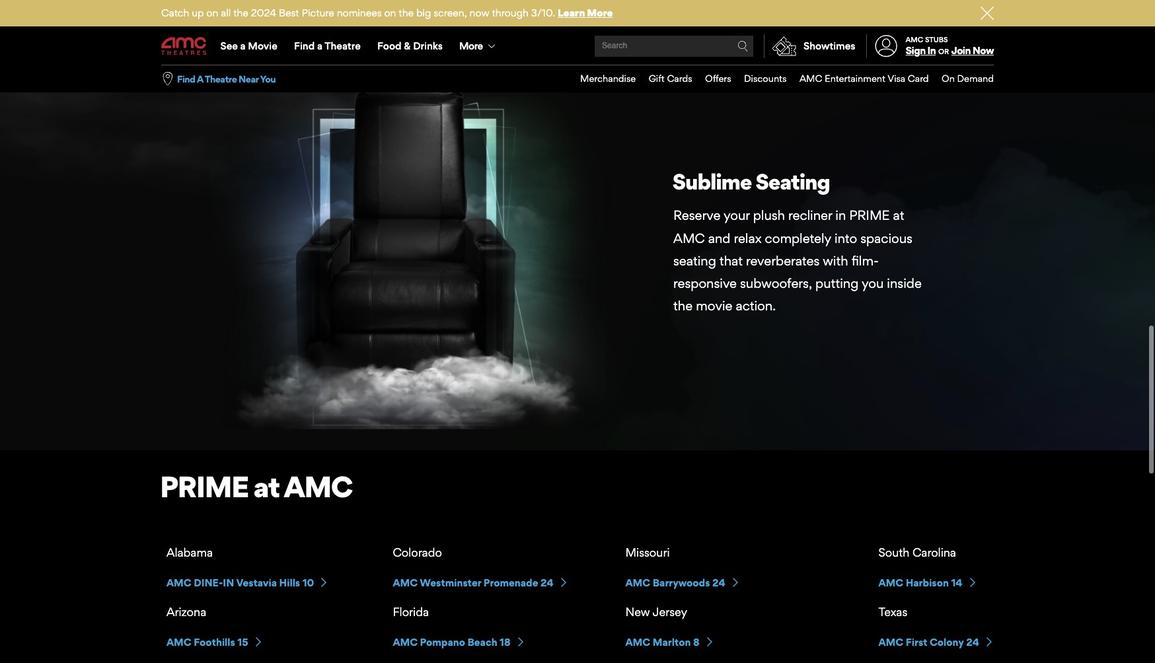 Task type: describe. For each thing, give the bounding box(es) containing it.
18
[[500, 637, 511, 650]]

15
[[238, 637, 248, 650]]

prime at amc
[[160, 469, 352, 505]]

10
[[303, 577, 314, 590]]

offers
[[706, 73, 732, 84]]

amc entertainment visa card
[[800, 73, 929, 84]]

1 vertical spatial prime
[[160, 469, 248, 505]]

all
[[221, 7, 231, 19]]

best
[[279, 7, 299, 19]]

seating
[[674, 253, 717, 269]]

amc inside reserve your plush recliner in prime at amc and relax completely into spacious seating that reverberates with film- responsive subwoofers, putting you inside the movie action.
[[674, 230, 705, 246]]

you
[[260, 73, 276, 84]]

on
[[942, 73, 956, 84]]

24 for amc westminster promenade 24
[[541, 577, 554, 590]]

alabama
[[167, 546, 213, 560]]

more button
[[451, 28, 507, 65]]

the inside reserve your plush recliner in prime at amc and relax completely into spacious seating that reverberates with film- responsive subwoofers, putting you inside the movie action.
[[674, 298, 693, 314]]

amc for amc westminster promenade 24
[[393, 577, 418, 590]]

food & drinks
[[378, 40, 443, 52]]

relax
[[734, 230, 762, 246]]

food
[[378, 40, 402, 52]]

amc for amc dine-in vestavia hills 10
[[167, 577, 192, 590]]

promenade
[[484, 577, 539, 590]]

harbison
[[906, 577, 950, 590]]

picture
[[302, 7, 334, 19]]

or
[[939, 47, 950, 56]]

your
[[724, 208, 750, 224]]

near
[[239, 73, 259, 84]]

amc westminster promenade 24 link
[[393, 577, 568, 590]]

reserve your plush recliner in prime at amc and relax completely into spacious seating that reverberates with film- responsive subwoofers, putting you inside the movie action.
[[674, 208, 922, 314]]

amc pompano beach 18 link
[[393, 637, 525, 650]]

search the AMC website text field
[[600, 41, 738, 51]]

2 on from the left
[[385, 7, 396, 19]]

amc first colony 24 link
[[879, 637, 995, 650]]

see a movie link
[[212, 28, 286, 65]]

cards
[[668, 73, 693, 84]]

amc first colony 24
[[879, 637, 980, 650]]

gift cards
[[649, 73, 693, 84]]

in
[[223, 577, 234, 590]]

card
[[909, 73, 929, 84]]

1 horizontal spatial 24
[[713, 577, 726, 590]]

24 for amc first colony 24
[[967, 637, 980, 650]]

sublime seating
[[673, 169, 830, 195]]

1 horizontal spatial the
[[399, 7, 414, 19]]

drinks
[[413, 40, 443, 52]]

that
[[720, 253, 743, 269]]

reserve
[[674, 208, 721, 224]]

up
[[192, 7, 204, 19]]

menu containing merchandise
[[568, 65, 995, 92]]

in
[[836, 208, 847, 224]]

menu containing more
[[161, 28, 995, 65]]

demand
[[958, 73, 995, 84]]

responsive
[[674, 276, 737, 292]]

merchandise link
[[568, 65, 636, 92]]

missouri
[[626, 546, 670, 560]]

8
[[694, 637, 700, 650]]

amc foothills 15
[[167, 637, 248, 650]]

amc marlton 8 link
[[626, 637, 715, 650]]

user profile image
[[868, 35, 905, 57]]

1 vertical spatial at
[[254, 469, 280, 505]]

amc westminster promenade 24
[[393, 577, 554, 590]]

recliner
[[789, 208, 833, 224]]

2024
[[251, 7, 276, 19]]

amc stubs sign in or join now
[[906, 35, 995, 57]]

amc for amc marlton 8
[[626, 637, 651, 650]]

arizona
[[167, 606, 206, 620]]

south
[[879, 546, 910, 560]]

sign in or join amc stubs element
[[867, 28, 995, 65]]

amc marlton 8
[[626, 637, 700, 650]]

find a theatre near you
[[177, 73, 276, 84]]

you
[[862, 276, 884, 292]]

0 horizontal spatial the
[[234, 7, 249, 19]]

gift cards link
[[636, 65, 693, 92]]

movie
[[248, 40, 278, 52]]

amc for amc pompano beach 18
[[393, 637, 418, 650]]

south carolina
[[879, 546, 957, 560]]

nominees
[[337, 7, 382, 19]]

amc for amc barrywoods 24
[[626, 577, 651, 590]]

prime inside reserve your plush recliner in prime at amc and relax completely into spacious seating that reverberates with film- responsive subwoofers, putting you inside the movie action.
[[850, 208, 890, 224]]

inside
[[888, 276, 922, 292]]

discounts link
[[732, 65, 787, 92]]

reverberates
[[747, 253, 820, 269]]

texas
[[879, 606, 908, 620]]

a for theatre
[[317, 40, 323, 52]]

gift
[[649, 73, 665, 84]]

amc barrywoods 24 link
[[626, 577, 740, 590]]

amc entertainment visa card link
[[787, 65, 929, 92]]

amc dine-in vestavia hills 10
[[167, 577, 314, 590]]

stubs
[[926, 35, 949, 44]]



Task type: vqa. For each thing, say whether or not it's contained in the screenshot.
Corporate Information on the top right
no



Task type: locate. For each thing, give the bounding box(es) containing it.
a
[[197, 73, 203, 84]]

find for find a theatre
[[294, 40, 315, 52]]

theatre inside button
[[205, 73, 237, 84]]

a down picture
[[317, 40, 323, 52]]

1 horizontal spatial at
[[894, 208, 905, 224]]

on left all
[[207, 7, 218, 19]]

0 vertical spatial prime
[[850, 208, 890, 224]]

on demand
[[942, 73, 995, 84]]

sizzling sound image
[[509, 0, 995, 41]]

more down now
[[460, 40, 483, 52]]

at inside reserve your plush recliner in prime at amc and relax completely into spacious seating that reverberates with film- responsive subwoofers, putting you inside the movie action.
[[894, 208, 905, 224]]

the left movie
[[674, 298, 693, 314]]

subwoofers,
[[741, 276, 813, 292]]

visa
[[888, 73, 906, 84]]

2 horizontal spatial 24
[[967, 637, 980, 650]]

0 vertical spatial theatre
[[325, 40, 361, 52]]

0 vertical spatial at
[[894, 208, 905, 224]]

0 vertical spatial more
[[588, 7, 613, 19]]

colorado
[[393, 546, 442, 560]]

1 vertical spatial theatre
[[205, 73, 237, 84]]

carolina
[[913, 546, 957, 560]]

0 horizontal spatial a
[[240, 40, 246, 52]]

find for find a theatre near you
[[177, 73, 195, 84]]

cookie consent banner dialog
[[0, 628, 1156, 664]]

seating
[[756, 169, 830, 195]]

discounts
[[745, 73, 787, 84]]

0 vertical spatial find
[[294, 40, 315, 52]]

menu down showtimes image
[[568, 65, 995, 92]]

1 vertical spatial menu
[[568, 65, 995, 92]]

in
[[928, 44, 937, 57]]

and
[[709, 230, 731, 246]]

1 on from the left
[[207, 7, 218, 19]]

catch up on all the 2024 best picture nominees on the big screen, now through 3/10. learn more
[[161, 7, 613, 19]]

&
[[404, 40, 411, 52]]

first
[[906, 637, 928, 650]]

find inside menu
[[294, 40, 315, 52]]

plush
[[754, 208, 786, 224]]

sublime
[[673, 169, 752, 195]]

learn
[[558, 7, 585, 19]]

now
[[973, 44, 995, 57]]

the right all
[[234, 7, 249, 19]]

film-
[[852, 253, 879, 269]]

sublime seating image
[[161, 83, 647, 430]]

find left a
[[177, 73, 195, 84]]

1 horizontal spatial a
[[317, 40, 323, 52]]

find a theatre link
[[286, 28, 369, 65]]

amc logo image
[[161, 37, 208, 55], [161, 37, 208, 55]]

0 horizontal spatial theatre
[[205, 73, 237, 84]]

dine-
[[194, 577, 223, 590]]

putting
[[816, 276, 859, 292]]

through
[[492, 7, 529, 19]]

theatre down nominees
[[325, 40, 361, 52]]

a right see
[[240, 40, 246, 52]]

1 horizontal spatial prime
[[850, 208, 890, 224]]

westminster
[[420, 577, 482, 590]]

1 a from the left
[[240, 40, 246, 52]]

submit search icon image
[[738, 41, 749, 52]]

24 right colony
[[967, 637, 980, 650]]

more
[[588, 7, 613, 19], [460, 40, 483, 52]]

action.
[[736, 298, 776, 314]]

amc for amc stubs sign in or join now
[[906, 35, 924, 44]]

offers link
[[693, 65, 732, 92]]

0 horizontal spatial on
[[207, 7, 218, 19]]

pompano
[[420, 637, 465, 650]]

hills
[[279, 577, 300, 590]]

theatre inside menu
[[325, 40, 361, 52]]

24 right promenade
[[541, 577, 554, 590]]

vestavia
[[236, 577, 277, 590]]

theatre
[[325, 40, 361, 52], [205, 73, 237, 84]]

more right learn
[[588, 7, 613, 19]]

find inside button
[[177, 73, 195, 84]]

1 horizontal spatial on
[[385, 7, 396, 19]]

0 horizontal spatial 24
[[541, 577, 554, 590]]

join
[[952, 44, 971, 57]]

1 horizontal spatial more
[[588, 7, 613, 19]]

1 horizontal spatial find
[[294, 40, 315, 52]]

showtimes image
[[765, 34, 804, 58]]

amc for amc first colony 24
[[879, 637, 904, 650]]

more inside button
[[460, 40, 483, 52]]

amc harbison 14 link
[[879, 577, 978, 590]]

0 horizontal spatial more
[[460, 40, 483, 52]]

3/10.
[[532, 7, 556, 19]]

amc barrywoods 24
[[626, 577, 726, 590]]

see
[[221, 40, 238, 52]]

amc dine-in vestavia hills 10 link
[[167, 577, 329, 590]]

showtimes link
[[764, 34, 856, 58]]

join now button
[[952, 44, 995, 57]]

menu down learn
[[161, 28, 995, 65]]

new jersey
[[626, 606, 688, 620]]

2 a from the left
[[317, 40, 323, 52]]

barrywoods
[[653, 577, 711, 590]]

sign
[[906, 44, 926, 57]]

amc inside amc stubs sign in or join now
[[906, 35, 924, 44]]

0 horizontal spatial prime
[[160, 469, 248, 505]]

0 horizontal spatial find
[[177, 73, 195, 84]]

a
[[240, 40, 246, 52], [317, 40, 323, 52]]

amc for amc foothills 15
[[167, 637, 192, 650]]

find down picture
[[294, 40, 315, 52]]

0 horizontal spatial at
[[254, 469, 280, 505]]

amc foothills 15 link
[[167, 637, 263, 650]]

0 vertical spatial menu
[[161, 28, 995, 65]]

now
[[470, 7, 490, 19]]

1 vertical spatial more
[[460, 40, 483, 52]]

24 right barrywoods
[[713, 577, 726, 590]]

amc for amc entertainment visa card
[[800, 73, 823, 84]]

florida
[[393, 606, 429, 620]]

1 vertical spatial find
[[177, 73, 195, 84]]

on demand link
[[929, 65, 995, 92]]

theatre for a
[[325, 40, 361, 52]]

sign in button
[[906, 44, 937, 57]]

the left big
[[399, 7, 414, 19]]

theatre right a
[[205, 73, 237, 84]]

entertainment
[[825, 73, 886, 84]]

merchandise
[[581, 73, 636, 84]]

amc for amc harbison 14
[[879, 577, 904, 590]]

a for movie
[[240, 40, 246, 52]]

on right nominees
[[385, 7, 396, 19]]

jersey
[[653, 606, 688, 620]]

menu
[[161, 28, 995, 65], [568, 65, 995, 92]]

1 horizontal spatial theatre
[[325, 40, 361, 52]]

2 horizontal spatial the
[[674, 298, 693, 314]]

showtimes
[[804, 40, 856, 52]]

marlton
[[653, 637, 691, 650]]

amc
[[906, 35, 924, 44], [800, 73, 823, 84], [674, 230, 705, 246], [284, 469, 352, 505], [167, 577, 192, 590], [393, 577, 418, 590], [626, 577, 651, 590], [879, 577, 904, 590], [167, 637, 192, 650], [393, 637, 418, 650], [626, 637, 651, 650], [879, 637, 904, 650]]

at
[[894, 208, 905, 224], [254, 469, 280, 505]]

theatre for a
[[205, 73, 237, 84]]

food & drinks link
[[369, 28, 451, 65]]

see a movie
[[221, 40, 278, 52]]

completely
[[766, 230, 832, 246]]

find a theatre near you button
[[177, 73, 276, 85]]

new
[[626, 606, 650, 620]]

amc harbison 14
[[879, 577, 963, 590]]



